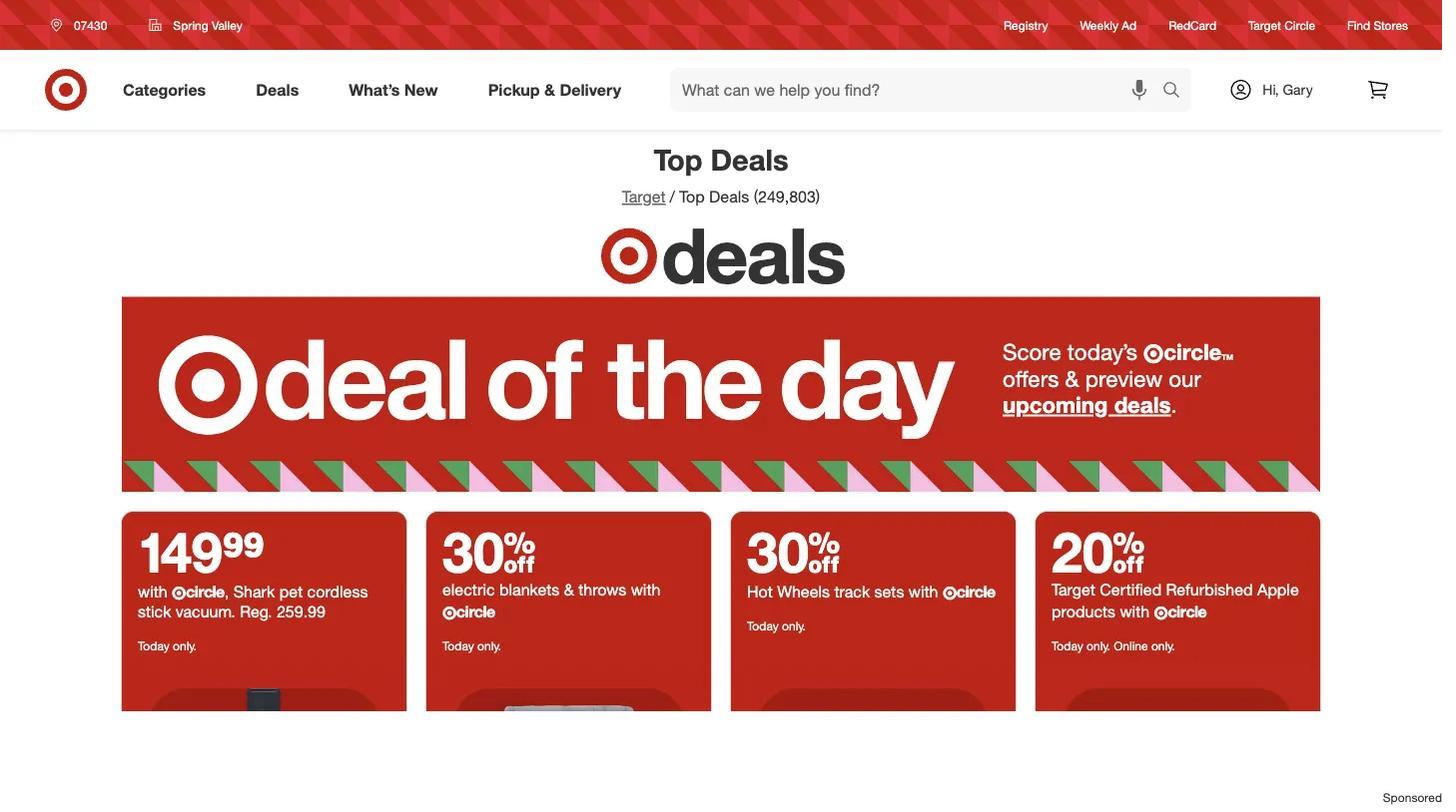 Task type: locate. For each thing, give the bounding box(es) containing it.
30 inside "30 electric blankets & throws with circle"
[[442, 518, 536, 586]]

only.
[[782, 619, 806, 634], [173, 639, 197, 654], [477, 639, 501, 654], [1087, 639, 1110, 654], [1151, 639, 1175, 654]]

deals left what's
[[256, 80, 299, 99]]

score
[[1003, 338, 1061, 365]]

gary
[[1283, 81, 1313, 98]]

circle down the refurbished at the bottom
[[1168, 603, 1207, 622]]

find
[[1347, 17, 1370, 32]]

electric
[[442, 581, 495, 600]]

30
[[442, 518, 536, 586], [747, 518, 840, 586]]

0 horizontal spatial 30
[[442, 518, 536, 586]]

target left circle
[[1248, 17, 1281, 32]]

1 horizontal spatial target
[[1052, 581, 1095, 600]]

2 horizontal spatial today only.
[[747, 619, 806, 634]]

circle right sets
[[956, 583, 995, 602]]

target circle
[[1248, 17, 1315, 32]]

2 30 from the left
[[747, 518, 840, 586]]

/
[[670, 187, 675, 207]]

1 vertical spatial &
[[1065, 365, 1079, 392]]

find stores link
[[1347, 16, 1408, 34]]

hi, gary
[[1263, 81, 1313, 98]]

products
[[1052, 603, 1116, 622]]

What can we help you find? suggestions appear below search field
[[670, 68, 1167, 112]]

target link
[[622, 187, 666, 207]]

only. for electric blankets & throws with
[[477, 639, 501, 654]]

target deal of the day image for with
[[122, 662, 406, 811]]

1 vertical spatial deals
[[1114, 392, 1171, 419]]

0 vertical spatial deals
[[661, 208, 845, 301]]

spring valley button
[[136, 7, 255, 43]]

circle
[[1164, 338, 1222, 365], [186, 583, 224, 602], [956, 583, 995, 602], [456, 603, 495, 622], [1168, 603, 1207, 622]]

& right pickup
[[544, 80, 555, 99]]

only. down the wheels
[[782, 619, 806, 634]]

our
[[1169, 365, 1201, 392]]

with down certified
[[1120, 603, 1150, 622]]

stores
[[1374, 17, 1408, 32]]

,
[[224, 583, 229, 602]]

cordless
[[307, 583, 368, 602]]

certified
[[1100, 581, 1162, 600]]

deals right /
[[709, 187, 749, 207]]

with
[[631, 581, 660, 600], [138, 583, 172, 602], [909, 583, 938, 602], [1120, 603, 1150, 622]]

pickup & delivery
[[488, 80, 621, 99]]

1 30 from the left
[[442, 518, 536, 586]]

what's new link
[[332, 68, 463, 112]]

redcard link
[[1169, 16, 1216, 34]]

target inside target certified refurbished apple products with
[[1052, 581, 1095, 600]]

1 horizontal spatial &
[[564, 581, 574, 600]]

target
[[1248, 17, 1281, 32], [622, 187, 666, 207], [1052, 581, 1095, 600]]

reg.
[[240, 603, 272, 622]]

apple
[[1257, 581, 1299, 600]]

circle up the vacuum.
[[186, 583, 224, 602]]

◎
[[1144, 342, 1164, 364]]

0 horizontal spatial today only.
[[138, 639, 197, 654]]

only. down electric
[[477, 639, 501, 654]]

target up products
[[1052, 581, 1095, 600]]

offers
[[1003, 365, 1059, 392]]

with up stick
[[138, 583, 172, 602]]

target deal of the day image
[[122, 297, 1320, 492], [122, 662, 406, 811], [426, 662, 711, 811], [731, 662, 1016, 811], [1036, 662, 1320, 811]]

target left /
[[622, 187, 666, 207]]

0 horizontal spatial target
[[622, 187, 666, 207]]

& right the offers
[[1065, 365, 1079, 392]]

today only. down electric
[[442, 639, 501, 654]]

deals inside score today's ◎ circle tm offers & preview our upcoming deals .
[[1114, 392, 1171, 419]]

1 vertical spatial target
[[622, 187, 666, 207]]

top
[[654, 142, 703, 177], [679, 187, 705, 207]]

top right /
[[679, 187, 705, 207]]

2 horizontal spatial &
[[1065, 365, 1079, 392]]

pickup
[[488, 80, 540, 99]]

circle up . at the right of page
[[1164, 338, 1222, 365]]

1 horizontal spatial today only.
[[442, 639, 501, 654]]

2 vertical spatial deals
[[709, 187, 749, 207]]

0 vertical spatial &
[[544, 80, 555, 99]]

deals down (249,803)
[[661, 208, 845, 301]]

track
[[834, 583, 870, 602]]

find stores
[[1347, 17, 1408, 32]]

weekly ad
[[1080, 17, 1137, 32]]

1 horizontal spatial 30
[[747, 518, 840, 586]]

today only. down stick
[[138, 639, 197, 654]]

deals up (249,803)
[[711, 142, 789, 177]]

0 horizontal spatial deals
[[661, 208, 845, 301]]

top deals target / top deals (249,803)
[[622, 142, 820, 207]]

circle
[[1284, 17, 1315, 32]]

149 99
[[138, 518, 265, 586]]

today for with
[[138, 639, 170, 654]]

2 horizontal spatial target
[[1248, 17, 1281, 32]]

online
[[1114, 639, 1148, 654]]

with right throws
[[631, 581, 660, 600]]

spring
[[173, 17, 208, 32]]

today only.
[[747, 619, 806, 634], [138, 639, 197, 654], [442, 639, 501, 654]]

search
[[1153, 82, 1201, 101]]

(249,803)
[[754, 187, 820, 207]]

30 for 30
[[747, 518, 840, 586]]

& inside score today's ◎ circle tm offers & preview our upcoming deals .
[[1065, 365, 1079, 392]]

circle for target certified refurbished apple products with
[[1168, 603, 1207, 622]]

1 horizontal spatial deals
[[1114, 392, 1171, 419]]

wheels
[[777, 583, 830, 602]]

deals link
[[239, 68, 324, 112]]

2 vertical spatial target
[[1052, 581, 1095, 600]]

today down hot
[[747, 619, 779, 634]]

today down stick
[[138, 639, 170, 654]]

& left throws
[[564, 581, 574, 600]]

deals down ◎
[[1114, 392, 1171, 419]]

redcard
[[1169, 17, 1216, 32]]

score today's ◎ circle tm offers & preview our upcoming deals .
[[1003, 338, 1234, 419]]

2 vertical spatial &
[[564, 581, 574, 600]]

pickup & delivery link
[[471, 68, 646, 112]]

0 vertical spatial target
[[1248, 17, 1281, 32]]

.
[[1171, 392, 1177, 419]]

&
[[544, 80, 555, 99], [1065, 365, 1079, 392], [564, 581, 574, 600]]

only. for target certified refurbished apple products with
[[1087, 639, 1110, 654]]

& inside "30 electric blankets & throws with circle"
[[564, 581, 574, 600]]

search button
[[1153, 68, 1201, 116]]

top up /
[[654, 142, 703, 177]]

today
[[747, 619, 779, 634], [138, 639, 170, 654], [442, 639, 474, 654], [1052, 639, 1083, 654]]

circle inside "30 electric blankets & throws with circle"
[[456, 603, 495, 622]]

today down electric
[[442, 639, 474, 654]]

stick
[[138, 603, 171, 622]]

target for target certified refurbished apple products with
[[1052, 581, 1095, 600]]

today down products
[[1052, 639, 1083, 654]]

target deal of the day image for target certified refurbished apple products with
[[1036, 662, 1320, 811]]

hot
[[747, 583, 773, 602]]

07430 button
[[38, 7, 128, 43]]

valley
[[212, 17, 242, 32]]

0 horizontal spatial &
[[544, 80, 555, 99]]

today only. down hot
[[747, 619, 806, 634]]

only. down the vacuum.
[[173, 639, 197, 654]]

what's
[[349, 80, 400, 99]]

deals
[[256, 80, 299, 99], [711, 142, 789, 177], [709, 187, 749, 207]]

1 vertical spatial top
[[679, 187, 705, 207]]

with inside target certified refurbished apple products with
[[1120, 603, 1150, 622]]

only. for with
[[173, 639, 197, 654]]

registry link
[[1004, 16, 1048, 34]]

only. left online
[[1087, 639, 1110, 654]]

circle for with
[[186, 583, 224, 602]]

deals
[[661, 208, 845, 301], [1114, 392, 1171, 419]]

circle down electric
[[456, 603, 495, 622]]



Task type: vqa. For each thing, say whether or not it's contained in the screenshot.
/
yes



Task type: describe. For each thing, give the bounding box(es) containing it.
sponsored
[[1383, 791, 1442, 806]]

preview
[[1085, 365, 1163, 392]]

0 vertical spatial top
[[654, 142, 703, 177]]

weekly
[[1080, 17, 1118, 32]]

07430
[[74, 17, 107, 32]]

today for electric blankets & throws with
[[442, 639, 474, 654]]

registry
[[1004, 17, 1048, 32]]

target deal of the day image for electric blankets & throws with
[[426, 662, 711, 811]]

vacuum.
[[176, 603, 235, 622]]

sets
[[874, 583, 904, 602]]

259.99
[[277, 603, 325, 622]]

weekly ad link
[[1080, 16, 1137, 34]]

only. for hot wheels track sets with
[[782, 619, 806, 634]]

target inside top deals target / top deals (249,803)
[[622, 187, 666, 207]]

today's
[[1067, 338, 1137, 365]]

upcoming
[[1003, 392, 1108, 419]]

blankets
[[499, 581, 559, 600]]

target circle link
[[1248, 16, 1315, 34]]

149
[[138, 518, 223, 586]]

what's new
[[349, 80, 438, 99]]

circle for hot wheels track sets with
[[956, 583, 995, 602]]

today for hot wheels track sets with
[[747, 619, 779, 634]]

target image
[[597, 224, 661, 289]]

throws
[[578, 581, 626, 600]]

new
[[404, 80, 438, 99]]

30 for 30 electric blankets & throws with circle
[[442, 518, 536, 586]]

only. right online
[[1151, 639, 1175, 654]]

tm
[[1222, 352, 1234, 362]]

target for target circle
[[1248, 17, 1281, 32]]

circle inside score today's ◎ circle tm offers & preview our upcoming deals .
[[1164, 338, 1222, 365]]

ad
[[1122, 17, 1137, 32]]

30 electric blankets & throws with circle
[[442, 518, 660, 622]]

20
[[1052, 518, 1145, 586]]

99
[[223, 518, 265, 586]]

with right sets
[[909, 583, 938, 602]]

today only. for with
[[138, 639, 197, 654]]

0 vertical spatial deals
[[256, 80, 299, 99]]

hi,
[[1263, 81, 1279, 98]]

with inside "30 electric blankets & throws with circle"
[[631, 581, 660, 600]]

shark
[[233, 583, 275, 602]]

target deal of the day image for hot wheels track sets with
[[731, 662, 1016, 811]]

spring valley
[[173, 17, 242, 32]]

target certified refurbished apple products with
[[1052, 581, 1299, 622]]

hot wheels track sets with
[[747, 583, 943, 602]]

categories link
[[106, 68, 231, 112]]

pet
[[279, 583, 303, 602]]

1 vertical spatial deals
[[711, 142, 789, 177]]

, shark pet cordless stick vacuum. reg. 259.99
[[138, 583, 368, 622]]

delivery
[[560, 80, 621, 99]]

refurbished
[[1166, 581, 1253, 600]]

today only. for hot wheels track sets with
[[747, 619, 806, 634]]

today for target certified refurbished apple products with
[[1052, 639, 1083, 654]]

categories
[[123, 80, 206, 99]]

today only. online only.
[[1052, 639, 1175, 654]]



